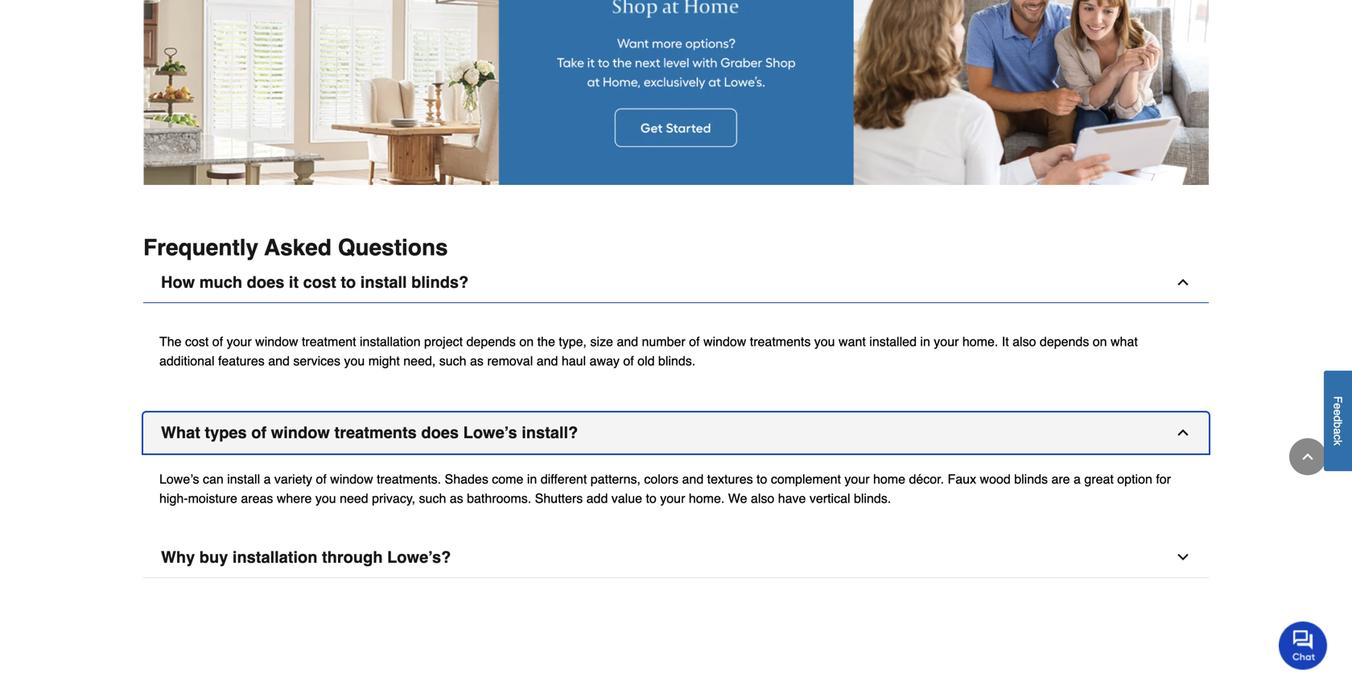Task type: locate. For each thing, give the bounding box(es) containing it.
such for install
[[439, 354, 466, 369]]

also right it
[[1013, 335, 1036, 349]]

window
[[255, 335, 298, 349], [703, 335, 746, 349], [271, 424, 330, 442], [330, 472, 373, 487]]

through
[[322, 549, 383, 567]]

treatments inside button
[[334, 424, 417, 442]]

chevron up image inside what types of window treatments does lowe's install? button
[[1175, 425, 1191, 441]]

in right installed
[[920, 335, 930, 349]]

cost
[[303, 273, 336, 292], [185, 335, 209, 349]]

treatments up the treatments.
[[334, 424, 417, 442]]

e up d
[[1332, 404, 1345, 410]]

to right textures
[[757, 472, 767, 487]]

such down the project
[[439, 354, 466, 369]]

0 vertical spatial installation
[[360, 335, 421, 349]]

1 horizontal spatial to
[[646, 492, 657, 506]]

1 horizontal spatial install
[[360, 273, 407, 292]]

variety
[[274, 472, 312, 487]]

0 horizontal spatial install
[[227, 472, 260, 487]]

such inside the cost of your window treatment installation project depends on the type, size and number of window treatments you want installed in your home. it also depends on what additional features and services you might need, such as removal and haul away of old blinds.
[[439, 354, 466, 369]]

1 vertical spatial chevron up image
[[1300, 449, 1316, 465]]

treatments left want
[[750, 335, 811, 349]]

1 vertical spatial treatments
[[334, 424, 417, 442]]

lowe's inside lowe's can install a variety of window treatments. shades come in different patterns, colors and textures to complement your home décor. faux wood blinds are a great option for high-moisture areas where you need privacy, such as bathrooms. shutters add value to your home. we also have vertical blinds.
[[159, 472, 199, 487]]

you for install?
[[315, 492, 336, 506]]

1 horizontal spatial chevron up image
[[1300, 449, 1316, 465]]

e up b
[[1332, 410, 1345, 416]]

blinds.
[[658, 354, 696, 369], [854, 492, 891, 506]]

0 vertical spatial home.
[[963, 335, 998, 349]]

0 horizontal spatial you
[[315, 492, 336, 506]]

depends
[[466, 335, 516, 349], [1040, 335, 1089, 349]]

0 vertical spatial also
[[1013, 335, 1036, 349]]

1 vertical spatial you
[[344, 354, 365, 369]]

as inside lowe's can install a variety of window treatments. shades come in different patterns, colors and textures to complement your home décor. faux wood blinds are a great option for high-moisture areas where you need privacy, such as bathrooms. shutters add value to your home. we also have vertical blinds.
[[450, 492, 463, 506]]

1 on from the left
[[519, 335, 534, 349]]

of right types on the left
[[251, 424, 267, 442]]

your down colors
[[660, 492, 685, 506]]

0 vertical spatial lowe's
[[463, 424, 517, 442]]

as down shades
[[450, 492, 463, 506]]

you left might
[[344, 354, 365, 369]]

cost right it
[[303, 273, 336, 292]]

0 horizontal spatial chevron up image
[[1175, 425, 1191, 441]]

on left what
[[1093, 335, 1107, 349]]

0 vertical spatial treatments
[[750, 335, 811, 349]]

0 horizontal spatial to
[[341, 273, 356, 292]]

2 vertical spatial to
[[646, 492, 657, 506]]

services
[[293, 354, 340, 369]]

such down the treatments.
[[419, 492, 446, 506]]

old
[[638, 354, 655, 369]]

lowe's?
[[387, 549, 451, 567]]

and
[[617, 335, 638, 349], [268, 354, 290, 369], [537, 354, 558, 369], [682, 472, 704, 487]]

1 horizontal spatial blinds.
[[854, 492, 891, 506]]

it
[[289, 273, 299, 292]]

might
[[368, 354, 400, 369]]

your
[[227, 335, 252, 349], [934, 335, 959, 349], [845, 472, 870, 487], [660, 492, 685, 506]]

0 horizontal spatial blinds.
[[658, 354, 696, 369]]

blinds. inside lowe's can install a variety of window treatments. shades come in different patterns, colors and textures to complement your home décor. faux wood blinds are a great option for high-moisture areas where you need privacy, such as bathrooms. shutters add value to your home. we also have vertical blinds.
[[854, 492, 891, 506]]

does left it
[[247, 273, 284, 292]]

0 horizontal spatial in
[[527, 472, 537, 487]]

option
[[1117, 472, 1153, 487]]

home
[[873, 472, 906, 487]]

1 vertical spatial also
[[751, 492, 775, 506]]

a up the 'areas'
[[264, 472, 271, 487]]

how much does it cost to install blinds?
[[161, 273, 469, 292]]

2 vertical spatial you
[[315, 492, 336, 506]]

0 vertical spatial to
[[341, 273, 356, 292]]

the cost of your window treatment installation project depends on the type, size and number of window treatments you want installed in your home. it also depends on what additional features and services you might need, such as removal and haul away of old blinds.
[[159, 335, 1138, 369]]

0 horizontal spatial installation
[[233, 549, 318, 567]]

1 horizontal spatial treatments
[[750, 335, 811, 349]]

you left need
[[315, 492, 336, 506]]

installation right buy
[[233, 549, 318, 567]]

such
[[439, 354, 466, 369], [419, 492, 446, 506]]

lowe's up come
[[463, 424, 517, 442]]

1 vertical spatial cost
[[185, 335, 209, 349]]

0 vertical spatial as
[[470, 354, 484, 369]]

much
[[199, 273, 242, 292]]

treatment
[[302, 335, 356, 349]]

can
[[203, 472, 224, 487]]

add
[[586, 492, 608, 506]]

blinds?
[[411, 273, 469, 292]]

size
[[590, 335, 613, 349]]

chevron up image
[[1175, 425, 1191, 441], [1300, 449, 1316, 465]]

0 vertical spatial in
[[920, 335, 930, 349]]

0 vertical spatial blinds.
[[658, 354, 696, 369]]

cost inside the cost of your window treatment installation project depends on the type, size and number of window treatments you want installed in your home. it also depends on what additional features and services you might need, such as removal and haul away of old blinds.
[[185, 335, 209, 349]]

1 horizontal spatial also
[[1013, 335, 1036, 349]]

blinds. down the home
[[854, 492, 891, 506]]

0 vertical spatial does
[[247, 273, 284, 292]]

0 horizontal spatial depends
[[466, 335, 516, 349]]

cost up additional
[[185, 335, 209, 349]]

installation up might
[[360, 335, 421, 349]]

we
[[728, 492, 747, 506]]

1 vertical spatial does
[[421, 424, 459, 442]]

2 horizontal spatial you
[[814, 335, 835, 349]]

1 vertical spatial in
[[527, 472, 537, 487]]

1 horizontal spatial depends
[[1040, 335, 1089, 349]]

1 e from the top
[[1332, 404, 1345, 410]]

what types of window treatments does lowe's install?
[[161, 424, 578, 442]]

need,
[[403, 354, 436, 369]]

value
[[612, 492, 642, 506]]

as
[[470, 354, 484, 369], [450, 492, 463, 506]]

as for blinds?
[[470, 354, 484, 369]]

0 horizontal spatial on
[[519, 335, 534, 349]]

shades
[[445, 472, 488, 487]]

home. left it
[[963, 335, 998, 349]]

0 horizontal spatial does
[[247, 273, 284, 292]]

0 horizontal spatial lowe's
[[159, 472, 199, 487]]

a up k
[[1332, 429, 1345, 435]]

treatments
[[750, 335, 811, 349], [334, 424, 417, 442]]

0 horizontal spatial treatments
[[334, 424, 417, 442]]

lowe's
[[463, 424, 517, 442], [159, 472, 199, 487]]

want
[[839, 335, 866, 349]]

install
[[360, 273, 407, 292], [227, 472, 260, 487]]

and right colors
[[682, 472, 704, 487]]

0 vertical spatial chevron up image
[[1175, 425, 1191, 441]]

type,
[[559, 335, 587, 349]]

window inside lowe's can install a variety of window treatments. shades come in different patterns, colors and textures to complement your home décor. faux wood blinds are a great option for high-moisture areas where you need privacy, such as bathrooms. shutters add value to your home. we also have vertical blinds.
[[330, 472, 373, 487]]

k
[[1332, 441, 1345, 446]]

in
[[920, 335, 930, 349], [527, 472, 537, 487]]

blinds. down number
[[658, 354, 696, 369]]

1 vertical spatial to
[[757, 472, 767, 487]]

features
[[218, 354, 265, 369]]

1 vertical spatial install
[[227, 472, 260, 487]]

1 depends from the left
[[466, 335, 516, 349]]

1 vertical spatial blinds.
[[854, 492, 891, 506]]

0 horizontal spatial also
[[751, 492, 775, 506]]

0 vertical spatial install
[[360, 273, 407, 292]]

home. down textures
[[689, 492, 725, 506]]

you for blinds?
[[344, 354, 365, 369]]

in right come
[[527, 472, 537, 487]]

does
[[247, 273, 284, 292], [421, 424, 459, 442]]

how much does it cost to install blinds? button
[[143, 263, 1209, 304]]

frequently
[[143, 235, 258, 261]]

0 horizontal spatial home.
[[689, 492, 725, 506]]

window up need
[[330, 472, 373, 487]]

f e e d b a c k button
[[1324, 371, 1352, 472]]

such for lowe's
[[419, 492, 446, 506]]

1 horizontal spatial you
[[344, 354, 365, 369]]

a right are
[[1074, 472, 1081, 487]]

privacy,
[[372, 492, 415, 506]]

1 horizontal spatial as
[[470, 354, 484, 369]]

chevron up image
[[1175, 275, 1191, 291]]

to down colors
[[646, 492, 657, 506]]

you left want
[[814, 335, 835, 349]]

depends right it
[[1040, 335, 1089, 349]]

your left the home
[[845, 472, 870, 487]]

also
[[1013, 335, 1036, 349], [751, 492, 775, 506]]

depends up removal
[[466, 335, 516, 349]]

as left removal
[[470, 354, 484, 369]]

does inside 'button'
[[247, 273, 284, 292]]

of up features
[[212, 335, 223, 349]]

you inside lowe's can install a variety of window treatments. shades come in different patterns, colors and textures to complement your home décor. faux wood blinds are a great option for high-moisture areas where you need privacy, such as bathrooms. shutters add value to your home. we also have vertical blinds.
[[315, 492, 336, 506]]

1 horizontal spatial home.
[[963, 335, 998, 349]]

0 vertical spatial cost
[[303, 273, 336, 292]]

install up the 'areas'
[[227, 472, 260, 487]]

chat invite button image
[[1279, 621, 1328, 671]]

1 horizontal spatial cost
[[303, 273, 336, 292]]

as inside the cost of your window treatment installation project depends on the type, size and number of window treatments you want installed in your home. it also depends on what additional features and services you might need, such as removal and haul away of old blinds.
[[470, 354, 484, 369]]

e
[[1332, 404, 1345, 410], [1332, 410, 1345, 416]]

to
[[341, 273, 356, 292], [757, 472, 767, 487], [646, 492, 657, 506]]

lowe's up high-
[[159, 472, 199, 487]]

1 vertical spatial lowe's
[[159, 472, 199, 487]]

2 depends from the left
[[1040, 335, 1089, 349]]

0 horizontal spatial a
[[264, 472, 271, 487]]

home.
[[963, 335, 998, 349], [689, 492, 725, 506]]

1 horizontal spatial does
[[421, 424, 459, 442]]

0 horizontal spatial cost
[[185, 335, 209, 349]]

frequently asked questions
[[143, 235, 448, 261]]

of right "variety"
[[316, 472, 327, 487]]

install down questions
[[360, 273, 407, 292]]

home. inside lowe's can install a variety of window treatments. shades come in different patterns, colors and textures to complement your home décor. faux wood blinds are a great option for high-moisture areas where you need privacy, such as bathrooms. shutters add value to your home. we also have vertical blinds.
[[689, 492, 725, 506]]

1 horizontal spatial on
[[1093, 335, 1107, 349]]

and down the
[[537, 354, 558, 369]]

where
[[277, 492, 312, 506]]

and inside lowe's can install a variety of window treatments. shades come in different patterns, colors and textures to complement your home décor. faux wood blinds are a great option for high-moisture areas where you need privacy, such as bathrooms. shutters add value to your home. we also have vertical blinds.
[[682, 472, 704, 487]]

it
[[1002, 335, 1009, 349]]

moisture
[[188, 492, 237, 506]]

treatments.
[[377, 472, 441, 487]]

window up "variety"
[[271, 424, 330, 442]]

1 vertical spatial as
[[450, 492, 463, 506]]

such inside lowe's can install a variety of window treatments. shades come in different patterns, colors and textures to complement your home décor. faux wood blinds are a great option for high-moisture areas where you need privacy, such as bathrooms. shutters add value to your home. we also have vertical blinds.
[[419, 492, 446, 506]]

great
[[1085, 472, 1114, 487]]

0 horizontal spatial as
[[450, 492, 463, 506]]

to inside 'button'
[[341, 273, 356, 292]]

what types of window treatments does lowe's install? button
[[143, 413, 1209, 454]]

2 horizontal spatial a
[[1332, 429, 1345, 435]]

lowe's inside button
[[463, 424, 517, 442]]

1 horizontal spatial installation
[[360, 335, 421, 349]]

a
[[1332, 429, 1345, 435], [264, 472, 271, 487], [1074, 472, 1081, 487]]

1 vertical spatial such
[[419, 492, 446, 506]]

to right it
[[341, 273, 356, 292]]

want more options? take it to the next level with graber shop at home, exclusively at lowe's. image
[[143, 0, 1209, 185]]

1 horizontal spatial in
[[920, 335, 930, 349]]

does up shades
[[421, 424, 459, 442]]

and right features
[[268, 354, 290, 369]]

as for install?
[[450, 492, 463, 506]]

1 horizontal spatial lowe's
[[463, 424, 517, 442]]

of
[[212, 335, 223, 349], [689, 335, 700, 349], [623, 354, 634, 369], [251, 424, 267, 442], [316, 472, 327, 487]]

installation
[[360, 335, 421, 349], [233, 549, 318, 567]]

0 vertical spatial such
[[439, 354, 466, 369]]

1 vertical spatial home.
[[689, 492, 725, 506]]

textures
[[707, 472, 753, 487]]

install inside lowe's can install a variety of window treatments. shades come in different patterns, colors and textures to complement your home décor. faux wood blinds are a great option for high-moisture areas where you need privacy, such as bathrooms. shutters add value to your home. we also have vertical blinds.
[[227, 472, 260, 487]]

additional
[[159, 354, 215, 369]]

on left the
[[519, 335, 534, 349]]

d
[[1332, 416, 1345, 422]]

you
[[814, 335, 835, 349], [344, 354, 365, 369], [315, 492, 336, 506]]

in inside lowe's can install a variety of window treatments. shades come in different patterns, colors and textures to complement your home décor. faux wood blinds are a great option for high-moisture areas where you need privacy, such as bathrooms. shutters add value to your home. we also have vertical blinds.
[[527, 472, 537, 487]]

have
[[778, 492, 806, 506]]

why buy installation through lowe's?
[[161, 549, 451, 567]]

also right we on the right of page
[[751, 492, 775, 506]]

1 vertical spatial installation
[[233, 549, 318, 567]]

blinds
[[1014, 472, 1048, 487]]



Task type: vqa. For each thing, say whether or not it's contained in the screenshot.
checkmark image at the top left of page
no



Task type: describe. For each thing, give the bounding box(es) containing it.
f
[[1332, 397, 1345, 404]]

1 horizontal spatial a
[[1074, 472, 1081, 487]]

vertical
[[810, 492, 850, 506]]

installation inside the cost of your window treatment installation project depends on the type, size and number of window treatments you want installed in your home. it also depends on what additional features and services you might need, such as removal and haul away of old blinds.
[[360, 335, 421, 349]]

how
[[161, 273, 195, 292]]

and right size
[[617, 335, 638, 349]]

what
[[1111, 335, 1138, 349]]

window right number
[[703, 335, 746, 349]]

does inside button
[[421, 424, 459, 442]]

wood
[[980, 472, 1011, 487]]

décor.
[[909, 472, 944, 487]]

questions
[[338, 235, 448, 261]]

high-
[[159, 492, 188, 506]]

complement
[[771, 472, 841, 487]]

come
[[492, 472, 524, 487]]

types
[[205, 424, 247, 442]]

treatments inside the cost of your window treatment installation project depends on the type, size and number of window treatments you want installed in your home. it also depends on what additional features and services you might need, such as removal and haul away of old blinds.
[[750, 335, 811, 349]]

lowe's can install a variety of window treatments. shades come in different patterns, colors and textures to complement your home décor. faux wood blinds are a great option for high-moisture areas where you need privacy, such as bathrooms. shutters add value to your home. we also have vertical blinds.
[[159, 472, 1171, 506]]

window inside button
[[271, 424, 330, 442]]

c
[[1332, 435, 1345, 441]]

your right installed
[[934, 335, 959, 349]]

the
[[159, 335, 182, 349]]

for
[[1156, 472, 1171, 487]]

need
[[340, 492, 368, 506]]

2 e from the top
[[1332, 410, 1345, 416]]

number
[[642, 335, 686, 349]]

of inside what types of window treatments does lowe's install? button
[[251, 424, 267, 442]]

a inside button
[[1332, 429, 1345, 435]]

colors
[[644, 472, 679, 487]]

haul
[[562, 354, 586, 369]]

bathrooms.
[[467, 492, 531, 506]]

shutters
[[535, 492, 583, 506]]

0 vertical spatial you
[[814, 335, 835, 349]]

are
[[1052, 472, 1070, 487]]

of left the old
[[623, 354, 634, 369]]

your up features
[[227, 335, 252, 349]]

of right number
[[689, 335, 700, 349]]

chevron up image inside scroll to top element
[[1300, 449, 1316, 465]]

patterns,
[[591, 472, 641, 487]]

installation inside button
[[233, 549, 318, 567]]

what
[[161, 424, 200, 442]]

faux
[[948, 472, 976, 487]]

removal
[[487, 354, 533, 369]]

away
[[590, 354, 620, 369]]

2 horizontal spatial to
[[757, 472, 767, 487]]

blinds. inside the cost of your window treatment installation project depends on the type, size and number of window treatments you want installed in your home. it also depends on what additional features and services you might need, such as removal and haul away of old blinds.
[[658, 354, 696, 369]]

buy
[[199, 549, 228, 567]]

2 on from the left
[[1093, 335, 1107, 349]]

why
[[161, 549, 195, 567]]

areas
[[241, 492, 273, 506]]

in inside the cost of your window treatment installation project depends on the type, size and number of window treatments you want installed in your home. it also depends on what additional features and services you might need, such as removal and haul away of old blinds.
[[920, 335, 930, 349]]

installed
[[870, 335, 917, 349]]

home. inside the cost of your window treatment installation project depends on the type, size and number of window treatments you want installed in your home. it also depends on what additional features and services you might need, such as removal and haul away of old blinds.
[[963, 335, 998, 349]]

the
[[537, 335, 555, 349]]

asked
[[264, 235, 332, 261]]

install inside 'button'
[[360, 273, 407, 292]]

project
[[424, 335, 463, 349]]

install?
[[522, 424, 578, 442]]

f e e d b a c k
[[1332, 397, 1345, 446]]

window up features
[[255, 335, 298, 349]]

why buy installation through lowe's? button
[[143, 538, 1209, 579]]

cost inside 'button'
[[303, 273, 336, 292]]

also inside lowe's can install a variety of window treatments. shades come in different patterns, colors and textures to complement your home décor. faux wood blinds are a great option for high-moisture areas where you need privacy, such as bathrooms. shutters add value to your home. we also have vertical blinds.
[[751, 492, 775, 506]]

of inside lowe's can install a variety of window treatments. shades come in different patterns, colors and textures to complement your home décor. faux wood blinds are a great option for high-moisture areas where you need privacy, such as bathrooms. shutters add value to your home. we also have vertical blinds.
[[316, 472, 327, 487]]

also inside the cost of your window treatment installation project depends on the type, size and number of window treatments you want installed in your home. it also depends on what additional features and services you might need, such as removal and haul away of old blinds.
[[1013, 335, 1036, 349]]

b
[[1332, 422, 1345, 429]]

scroll to top element
[[1289, 439, 1326, 476]]

chevron down image
[[1175, 550, 1191, 566]]

different
[[541, 472, 587, 487]]



